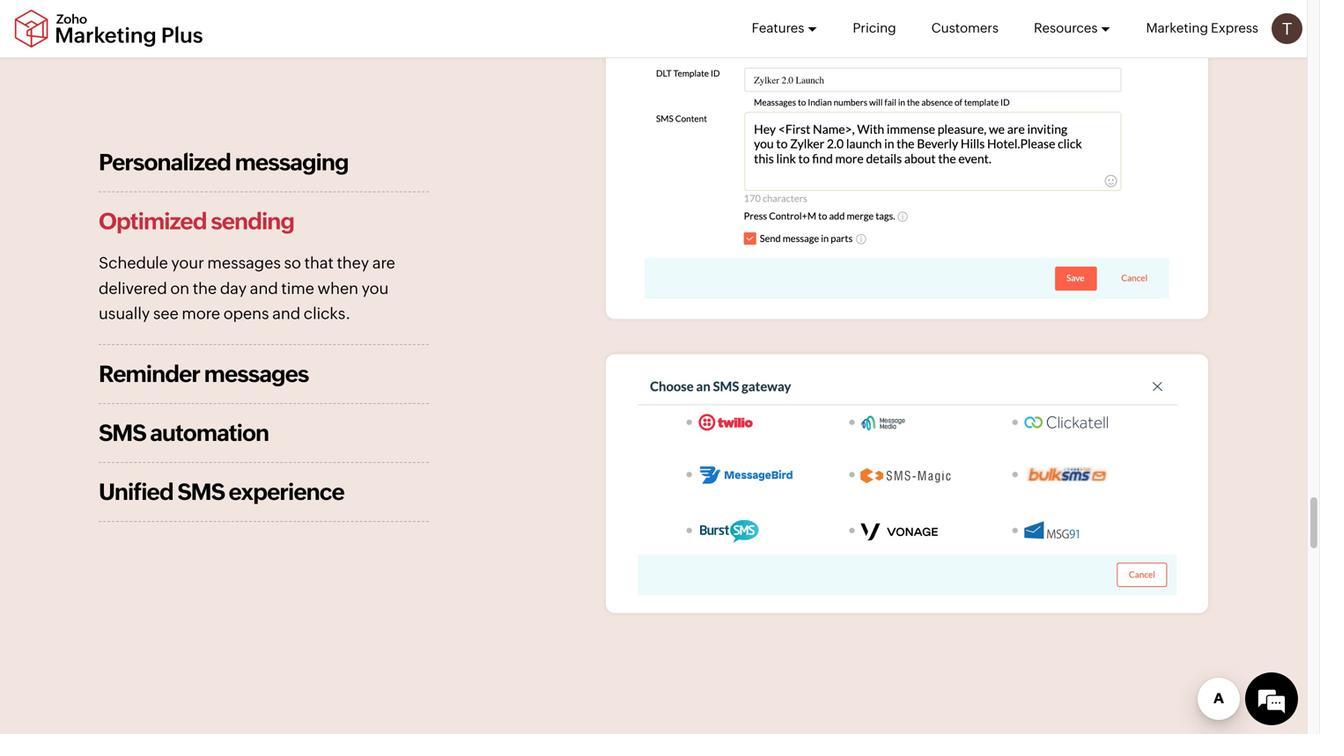 Task type: vqa. For each thing, say whether or not it's contained in the screenshot.
the topmost all
no



Task type: locate. For each thing, give the bounding box(es) containing it.
0 vertical spatial messages
[[207, 254, 281, 272]]

they
[[337, 254, 369, 272]]

1 vertical spatial sms marketing image
[[606, 354, 1208, 613]]

automation
[[150, 420, 269, 446]]

sending
[[211, 208, 294, 234]]

customers
[[932, 20, 999, 36]]

personalized
[[99, 149, 231, 175]]

that
[[304, 254, 334, 272]]

0 horizontal spatial sms
[[99, 420, 146, 446]]

you
[[362, 280, 389, 298]]

and
[[250, 280, 278, 298], [272, 305, 300, 323]]

features link
[[752, 0, 818, 56]]

and right day
[[250, 280, 278, 298]]

messages down the opens
[[204, 361, 309, 387]]

messages
[[207, 254, 281, 272], [204, 361, 309, 387]]

terry turtle image
[[1272, 13, 1303, 44]]

1 vertical spatial messages
[[204, 361, 309, 387]]

usually
[[99, 305, 150, 323]]

personalized messaging
[[99, 149, 348, 175]]

features
[[752, 20, 804, 36]]

0 vertical spatial sms marketing image
[[606, 7, 1208, 319]]

messages up day
[[207, 254, 281, 272]]

marketing express link
[[1146, 0, 1259, 56]]

sms down automation
[[177, 479, 224, 505]]

sms automation
[[99, 420, 269, 446]]

sms marketing image
[[606, 7, 1208, 319], [606, 354, 1208, 613]]

zoho marketingplus logo image
[[13, 9, 204, 48]]

sms
[[99, 420, 146, 446], [177, 479, 224, 505]]

2 sms marketing image from the top
[[606, 354, 1208, 613]]

schedule
[[99, 254, 168, 272]]

1 sms marketing image from the top
[[606, 7, 1208, 319]]

resources
[[1034, 20, 1098, 36]]

and down time
[[272, 305, 300, 323]]

1 vertical spatial and
[[272, 305, 300, 323]]

marketing
[[1146, 20, 1208, 36]]

sms up unified
[[99, 420, 146, 446]]

1 vertical spatial sms
[[177, 479, 224, 505]]

schedule your messages so that they are delivered on the day and time when you usually see more opens and clicks.
[[99, 254, 395, 323]]

customers link
[[932, 0, 999, 56]]

0 vertical spatial sms
[[99, 420, 146, 446]]

delivered
[[99, 280, 167, 298]]



Task type: describe. For each thing, give the bounding box(es) containing it.
marketing express
[[1146, 20, 1259, 36]]

day
[[220, 280, 247, 298]]

pricing
[[853, 20, 896, 36]]

reminder
[[99, 361, 200, 387]]

1 horizontal spatial sms
[[177, 479, 224, 505]]

are
[[372, 254, 395, 272]]

optimized
[[99, 208, 207, 234]]

0 vertical spatial and
[[250, 280, 278, 298]]

clicks.
[[304, 305, 351, 323]]

more
[[182, 305, 220, 323]]

reminder messages
[[99, 361, 309, 387]]

the
[[193, 280, 217, 298]]

unified
[[99, 479, 173, 505]]

see
[[153, 305, 179, 323]]

experience
[[229, 479, 344, 505]]

on
[[170, 280, 190, 298]]

your
[[171, 254, 204, 272]]

unified sms experience
[[99, 479, 344, 505]]

when
[[318, 280, 359, 298]]

express
[[1211, 20, 1259, 36]]

opens
[[223, 305, 269, 323]]

resources link
[[1034, 0, 1111, 56]]

so
[[284, 254, 301, 272]]

optimized sending
[[99, 208, 294, 234]]

pricing link
[[853, 0, 896, 56]]

messaging
[[235, 149, 348, 175]]

messages inside the schedule your messages so that they are delivered on the day and time when you usually see more opens and clicks.
[[207, 254, 281, 272]]

time
[[281, 280, 314, 298]]



